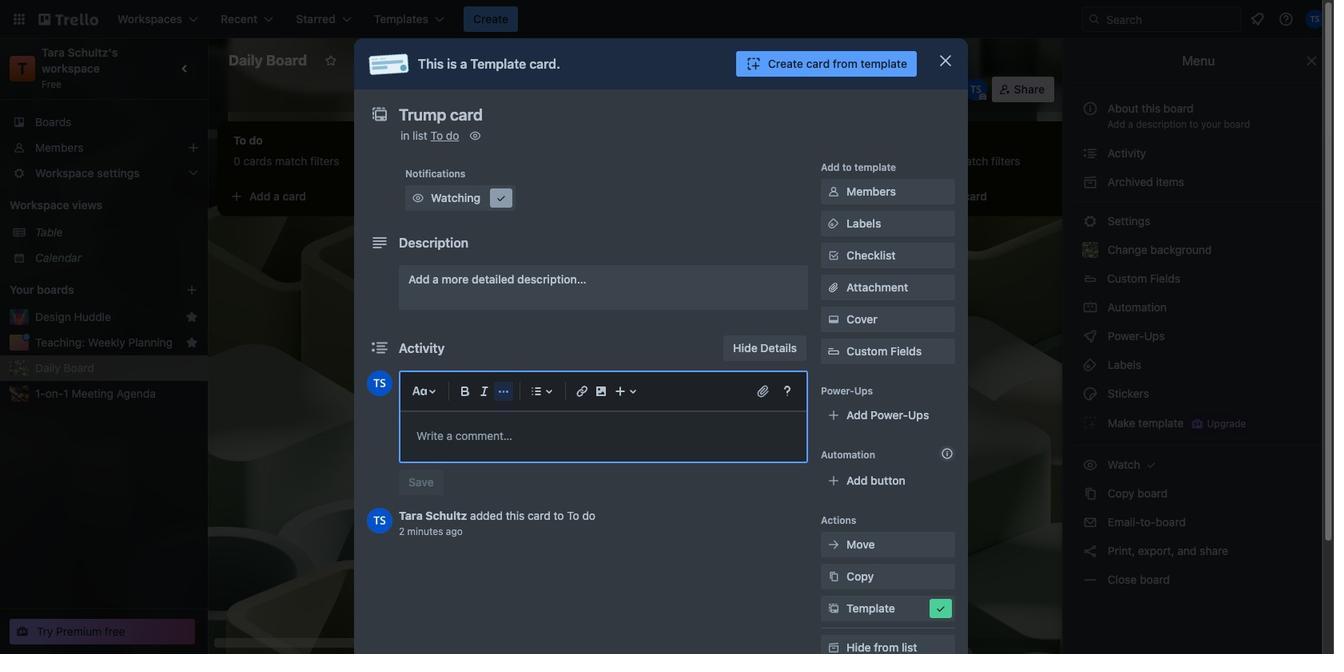 Task type: vqa. For each thing, say whether or not it's contained in the screenshot.
12th Row from the top of the page
no



Task type: describe. For each thing, give the bounding box(es) containing it.
sm image inside stickers link
[[1083, 386, 1099, 402]]

move
[[847, 538, 875, 552]]

settings
[[1105, 214, 1151, 228]]

boards
[[37, 283, 74, 297]]

more
[[442, 273, 469, 286]]

print, export, and share
[[1105, 544, 1229, 558]]

open information menu image
[[1278, 11, 1294, 27]]

add inside button
[[847, 474, 868, 488]]

sm image inside automation button
[[704, 77, 726, 99]]

menu
[[1182, 54, 1215, 68]]

3 0 cards match filters from the left
[[915, 154, 1021, 168]]

sm image inside members link
[[826, 184, 842, 200]]

description…
[[517, 273, 587, 286]]

sm image inside template button
[[933, 601, 949, 617]]

items
[[1156, 175, 1185, 189]]

2 cards from the left
[[470, 154, 499, 168]]

open help dialog image
[[778, 382, 797, 401]]

to inside about this board add a description to your board
[[1190, 118, 1199, 130]]

0 vertical spatial tara schultz (taraschultz7) image
[[965, 78, 987, 101]]

search image
[[1088, 13, 1101, 26]]

board down export,
[[1140, 573, 1170, 587]]

background
[[1151, 243, 1212, 257]]

to-
[[1140, 516, 1156, 529]]

your boards with 4 items element
[[10, 281, 161, 300]]

create button
[[464, 6, 518, 32]]

checklist
[[847, 249, 896, 262]]

table
[[35, 225, 63, 239]]

daily board inside board name text field
[[229, 52, 307, 69]]

2 horizontal spatial power-ups
[[1105, 329, 1168, 343]]

custom fields for add to template
[[847, 345, 922, 358]]

attachment
[[847, 281, 908, 294]]

2 vertical spatial template
[[1139, 416, 1184, 430]]

0 horizontal spatial labels
[[847, 217, 881, 230]]

change background
[[1105, 243, 1212, 257]]

1 vertical spatial labels
[[1105, 358, 1142, 372]]

card inside button
[[806, 57, 830, 70]]

premium
[[56, 625, 102, 639]]

upgrade button
[[1188, 415, 1250, 434]]

0 horizontal spatial to
[[431, 129, 443, 142]]

huddle
[[74, 310, 111, 324]]

1 vertical spatial members link
[[821, 179, 955, 205]]

clear all
[[904, 82, 946, 96]]

boards
[[35, 115, 71, 129]]

make
[[1108, 416, 1136, 430]]

2 minutes ago link
[[399, 526, 463, 538]]

power- inside add power-ups link
[[871, 409, 908, 422]]

schultz's
[[68, 46, 118, 59]]

description
[[399, 236, 469, 250]]

share
[[1014, 82, 1045, 96]]

archived
[[1108, 175, 1153, 189]]

hide details
[[733, 341, 797, 355]]

lists image
[[527, 382, 546, 401]]

3 cards from the left
[[925, 154, 953, 168]]

0 vertical spatial activity
[[1105, 146, 1146, 160]]

create for create
[[473, 12, 509, 26]]

watching for bottom watching "button"
[[431, 191, 481, 205]]

1 vertical spatial watching button
[[405, 185, 516, 211]]

Search field
[[1101, 7, 1241, 31]]

create card from template
[[768, 57, 907, 70]]

sm image inside labels link
[[826, 216, 842, 232]]

this inside "tara schultz added this card to to do 2 minutes ago"
[[506, 509, 525, 523]]

workspace for workspace visible
[[376, 54, 435, 67]]

Board name text field
[[221, 48, 315, 74]]

on-
[[45, 387, 63, 401]]

link image
[[572, 382, 592, 401]]

1 vertical spatial daily board
[[35, 361, 94, 375]]

meeting
[[72, 387, 113, 401]]

print,
[[1108, 544, 1135, 558]]

attachment button
[[821, 275, 955, 301]]

stickers link
[[1073, 381, 1325, 407]]

details
[[761, 341, 797, 355]]

sm image inside copy link
[[826, 569, 842, 585]]

try premium free button
[[10, 620, 195, 645]]

ups up add button button
[[908, 409, 929, 422]]

free
[[42, 78, 62, 90]]

clear all button
[[897, 77, 953, 102]]

1 vertical spatial template
[[855, 161, 896, 173]]

copy link
[[821, 564, 955, 590]]

1 add a card button from the left
[[224, 184, 403, 209]]

Main content area, start typing to enter text. text field
[[417, 427, 791, 446]]

power- inside power-ups link
[[1108, 329, 1145, 343]]

add a more detailed description…
[[409, 273, 587, 286]]

watch
[[1105, 458, 1144, 472]]

try premium free
[[37, 625, 125, 639]]

1 filters from the left
[[310, 154, 339, 168]]

0 notifications image
[[1248, 10, 1267, 29]]

tara schultz added this card to to do 2 minutes ago
[[399, 509, 596, 538]]

sm image for power-ups
[[1083, 329, 1099, 345]]

1 vertical spatial activity
[[399, 341, 445, 356]]

design huddle
[[35, 310, 111, 324]]

hide details link
[[724, 336, 807, 361]]

stickers
[[1105, 387, 1149, 401]]

free
[[105, 625, 125, 639]]

change
[[1108, 243, 1148, 257]]

1 horizontal spatial power-ups
[[821, 385, 873, 397]]

tara schultz's workspace link
[[42, 46, 121, 75]]

design huddle button
[[35, 309, 179, 325]]

add a more detailed description… link
[[399, 265, 808, 310]]

1-on-1 meeting agenda
[[35, 387, 156, 401]]

to do link
[[431, 129, 459, 142]]

fields for add to template
[[891, 345, 922, 358]]

add button button
[[821, 469, 955, 494]]

your boards
[[10, 283, 74, 297]]

filters
[[824, 82, 856, 96]]

0 horizontal spatial labels link
[[821, 211, 955, 237]]

star or unstar board image
[[325, 54, 338, 67]]

board inside daily board link
[[64, 361, 94, 375]]

2
[[399, 526, 405, 538]]

table link
[[35, 225, 198, 241]]

text styles image
[[410, 382, 429, 401]]

tara schultz's workspace free
[[42, 46, 121, 90]]

power-ups inside button
[[632, 82, 691, 96]]

tara for schultz
[[399, 509, 423, 523]]

design
[[35, 310, 71, 324]]

sm image for archived items
[[1083, 174, 1099, 190]]

custom fields button for add to template
[[821, 344, 955, 360]]

archived items link
[[1073, 169, 1325, 195]]

tara for schultz's
[[42, 46, 65, 59]]

in
[[401, 129, 410, 142]]

detailed
[[472, 273, 514, 286]]

custom fields button for menu
[[1073, 266, 1325, 292]]

ago
[[446, 526, 463, 538]]

actions
[[821, 515, 857, 527]]

settings link
[[1073, 209, 1325, 234]]

workspace
[[42, 62, 100, 75]]

daily inside daily board link
[[35, 361, 61, 375]]

sm image inside cover link
[[826, 312, 842, 328]]

1 vertical spatial tara schultz (taraschultz7) image
[[367, 371, 393, 397]]

sm image for close board
[[1083, 572, 1099, 588]]

add power-ups link
[[821, 403, 955, 429]]

1 horizontal spatial labels link
[[1073, 353, 1325, 378]]

1-on-1 meeting agenda link
[[35, 386, 198, 402]]

bold ⌘b image
[[456, 382, 475, 401]]

change background link
[[1073, 237, 1325, 263]]

workspace for workspace views
[[10, 198, 69, 212]]

1 0 cards match filters from the left
[[233, 154, 339, 168]]

primary element
[[0, 0, 1334, 38]]

daily board link
[[35, 361, 198, 377]]

about this board add a description to your board
[[1108, 102, 1250, 130]]

description
[[1136, 118, 1187, 130]]



Task type: locate. For each thing, give the bounding box(es) containing it.
custom fields button down cover link at right
[[821, 344, 955, 360]]

0 vertical spatial template
[[470, 57, 526, 71]]

watching down notifications
[[431, 191, 481, 205]]

editor toolbar toolbar
[[407, 379, 800, 405]]

create up the this is a template card.
[[473, 12, 509, 26]]

1 horizontal spatial this
[[1142, 102, 1161, 115]]

ups
[[670, 82, 691, 96], [1145, 329, 1165, 343], [854, 385, 873, 397], [908, 409, 929, 422]]

sm image inside settings link
[[1083, 213, 1099, 229]]

create from template… image
[[409, 190, 422, 203]]

starred icon image for teaching: weekly planning
[[185, 337, 198, 349]]

automation link
[[1073, 295, 1325, 321]]

1 horizontal spatial to
[[842, 161, 852, 173]]

card.
[[530, 57, 561, 71]]

custom for menu
[[1107, 272, 1147, 285]]

0 horizontal spatial automation
[[726, 82, 787, 96]]

0 horizontal spatial members
[[35, 141, 84, 154]]

in list to do
[[401, 129, 459, 142]]

your
[[1202, 118, 1221, 130]]

members
[[35, 141, 84, 154], [847, 185, 896, 198]]

0 horizontal spatial to
[[554, 509, 564, 523]]

copy for copy board
[[1108, 487, 1135, 500]]

clear
[[904, 82, 931, 96]]

daily
[[229, 52, 263, 69], [35, 361, 61, 375]]

1 vertical spatial daily
[[35, 361, 61, 375]]

create
[[473, 12, 509, 26], [768, 57, 803, 70]]

watching
[[537, 82, 587, 96], [431, 191, 481, 205]]

copy down move
[[847, 570, 874, 584]]

labels link up 'checklist' link
[[821, 211, 955, 237]]

template inside button
[[847, 602, 895, 616]]

2 filters from the left
[[537, 154, 567, 168]]

to right added
[[554, 509, 564, 523]]

1 horizontal spatial custom fields button
[[1073, 266, 1325, 292]]

automation up add button
[[821, 449, 875, 461]]

make template
[[1105, 416, 1184, 430]]

1 horizontal spatial watching
[[537, 82, 587, 96]]

1 horizontal spatial template
[[847, 602, 895, 616]]

2 match from the left
[[502, 154, 534, 168]]

sm image inside move link
[[826, 537, 842, 553]]

1 vertical spatial create
[[768, 57, 803, 70]]

0 vertical spatial starred icon image
[[185, 311, 198, 324]]

card inside "tara schultz added this card to to do 2 minutes ago"
[[528, 509, 551, 523]]

button
[[871, 474, 906, 488]]

close
[[1108, 573, 1137, 587]]

notifications
[[405, 168, 466, 180]]

0 vertical spatial to
[[431, 129, 443, 142]]

board up print, export, and share
[[1156, 516, 1186, 529]]

0 horizontal spatial add a card
[[249, 189, 306, 203]]

copy for copy
[[847, 570, 874, 584]]

2 horizontal spatial automation
[[1105, 301, 1167, 314]]

workspace left the is
[[376, 54, 435, 67]]

power-ups link
[[1073, 324, 1325, 349]]

add inside about this board add a description to your board
[[1108, 118, 1126, 130]]

close dialog image
[[936, 51, 955, 70]]

copy
[[1108, 487, 1135, 500], [847, 570, 874, 584]]

email-to-board link
[[1073, 510, 1325, 536]]

2 vertical spatial tara schultz (taraschultz7) image
[[367, 508, 393, 534]]

starred icon image down add board image
[[185, 311, 198, 324]]

save button
[[399, 470, 444, 496]]

2 horizontal spatial to
[[1190, 118, 1199, 130]]

power-ups down primary element
[[632, 82, 691, 96]]

match
[[275, 154, 307, 168], [502, 154, 534, 168], [956, 154, 988, 168]]

teaching:
[[35, 336, 85, 349]]

1 add a card from the left
[[249, 189, 306, 203]]

0 vertical spatial custom fields button
[[1073, 266, 1325, 292]]

teaching: weekly planning button
[[35, 335, 179, 351]]

1 horizontal spatial copy
[[1108, 487, 1135, 500]]

sm image for print, export, and share
[[1083, 544, 1099, 560]]

attach and insert link image
[[756, 384, 772, 400]]

cover
[[847, 313, 878, 326]]

1 vertical spatial watching
[[431, 191, 481, 205]]

email-
[[1108, 516, 1140, 529]]

this
[[418, 57, 444, 71]]

sm image for copy board
[[1083, 486, 1099, 502]]

members for the topmost members link
[[35, 141, 84, 154]]

template button
[[821, 596, 955, 622]]

ups inside button
[[670, 82, 691, 96]]

custom fields for menu
[[1107, 272, 1181, 285]]

added
[[470, 509, 503, 523]]

0 horizontal spatial custom fields
[[847, 345, 922, 358]]

0 vertical spatial labels
[[847, 217, 881, 230]]

ups up the add power-ups
[[854, 385, 873, 397]]

members link down "boards"
[[0, 135, 208, 161]]

0 vertical spatial copy
[[1108, 487, 1135, 500]]

0 vertical spatial do
[[446, 129, 459, 142]]

power-ups up the add power-ups
[[821, 385, 873, 397]]

activity up archived
[[1105, 146, 1146, 160]]

1-
[[35, 387, 45, 401]]

power- down primary element
[[632, 82, 670, 96]]

1 horizontal spatial members
[[847, 185, 896, 198]]

0 horizontal spatial do
[[446, 129, 459, 142]]

move link
[[821, 532, 955, 558]]

1 horizontal spatial daily
[[229, 52, 263, 69]]

labels down create from template… icon
[[847, 217, 881, 230]]

0 horizontal spatial daily
[[35, 361, 61, 375]]

board left customize views 'icon'
[[512, 54, 543, 67]]

ups down automation link at right top
[[1145, 329, 1165, 343]]

archived items
[[1105, 175, 1185, 189]]

1 vertical spatial to
[[567, 509, 579, 523]]

sm image
[[467, 128, 483, 144], [1083, 146, 1099, 161], [826, 184, 842, 200], [410, 190, 426, 206], [493, 190, 509, 206], [1083, 213, 1099, 229], [826, 216, 842, 232], [826, 248, 842, 264], [1083, 300, 1099, 316], [1083, 386, 1099, 402], [1144, 457, 1160, 473], [1083, 515, 1099, 531], [826, 537, 842, 553], [826, 569, 842, 585], [933, 601, 949, 617], [826, 640, 842, 655]]

1 vertical spatial automation
[[1105, 301, 1167, 314]]

to
[[1190, 118, 1199, 130], [842, 161, 852, 173], [554, 509, 564, 523]]

1 vertical spatial starred icon image
[[185, 337, 198, 349]]

visible
[[438, 54, 472, 67]]

1 horizontal spatial custom
[[1107, 272, 1147, 285]]

0
[[880, 82, 888, 96], [233, 154, 240, 168], [461, 154, 467, 168], [915, 154, 922, 168]]

custom fields down change background
[[1107, 272, 1181, 285]]

t
[[17, 59, 27, 78]]

hide
[[733, 341, 758, 355]]

calendar link
[[35, 250, 198, 266]]

workspace visible
[[376, 54, 472, 67]]

tara schultz (taraschultz7) image left 2
[[367, 508, 393, 534]]

sm image inside the copy board link
[[1083, 486, 1099, 502]]

template down copy link
[[847, 602, 895, 616]]

1 horizontal spatial add a card button
[[451, 184, 630, 209]]

1 vertical spatial fields
[[891, 345, 922, 358]]

1 vertical spatial custom fields
[[847, 345, 922, 358]]

3 filters from the left
[[991, 154, 1021, 168]]

workspace up table
[[10, 198, 69, 212]]

do inside "tara schultz added this card to to do 2 minutes ago"
[[582, 509, 596, 523]]

add
[[1108, 118, 1126, 130], [821, 161, 840, 173], [249, 189, 271, 203], [477, 189, 498, 203], [931, 189, 952, 203], [409, 273, 430, 286], [847, 409, 868, 422], [847, 474, 868, 488]]

1 vertical spatial copy
[[847, 570, 874, 584]]

template down create button
[[470, 57, 526, 71]]

fields for menu
[[1150, 272, 1181, 285]]

2 0 cards match filters from the left
[[461, 154, 567, 168]]

sm image
[[704, 77, 726, 99], [1083, 174, 1099, 190], [826, 312, 842, 328], [1083, 329, 1099, 345], [1083, 357, 1099, 373], [1083, 415, 1099, 431], [1083, 457, 1099, 473], [1083, 486, 1099, 502], [1083, 544, 1099, 560], [1083, 572, 1099, 588], [826, 601, 842, 617]]

0 horizontal spatial fields
[[891, 345, 922, 358]]

this up description
[[1142, 102, 1161, 115]]

boards link
[[0, 110, 208, 135]]

tara schultz (taraschultz7) image left text styles image
[[367, 371, 393, 397]]

this inside about this board add a description to your board
[[1142, 102, 1161, 115]]

this
[[1142, 102, 1161, 115], [506, 509, 525, 523]]

template right from
[[861, 57, 907, 70]]

workspace inside button
[[376, 54, 435, 67]]

match for 2nd add a card button from the left
[[502, 154, 534, 168]]

italic ⌘i image
[[475, 382, 494, 401]]

labels link down power-ups link
[[1073, 353, 1325, 378]]

2 horizontal spatial board
[[512, 54, 543, 67]]

tara schultz (taraschultz7) image right all
[[965, 78, 987, 101]]

starred icon image
[[185, 311, 198, 324], [185, 337, 198, 349]]

0 horizontal spatial workspace
[[10, 198, 69, 212]]

teaching: weekly planning
[[35, 336, 173, 349]]

customize views image
[[560, 53, 576, 69]]

0 horizontal spatial create
[[473, 12, 509, 26]]

starred icon image right planning
[[185, 337, 198, 349]]

add board image
[[185, 284, 198, 297]]

1 vertical spatial power-ups
[[1105, 329, 1168, 343]]

1 horizontal spatial automation
[[821, 449, 875, 461]]

1 horizontal spatial daily board
[[229, 52, 307, 69]]

power-ups button
[[600, 77, 700, 102]]

1 horizontal spatial tara
[[399, 509, 423, 523]]

automation down change
[[1105, 301, 1167, 314]]

watching button down notifications
[[405, 185, 516, 211]]

1 horizontal spatial board
[[266, 52, 307, 69]]

0 vertical spatial daily board
[[229, 52, 307, 69]]

0 horizontal spatial watching
[[431, 191, 481, 205]]

create for create card from template
[[768, 57, 803, 70]]

a inside about this board add a description to your board
[[1128, 118, 1134, 130]]

0 horizontal spatial filters
[[310, 154, 339, 168]]

1
[[63, 387, 69, 401]]

sm image for labels
[[1083, 357, 1099, 373]]

watching button
[[508, 77, 596, 102], [405, 185, 516, 211]]

daily board left star or unstar board icon
[[229, 52, 307, 69]]

tara
[[42, 46, 65, 59], [399, 509, 423, 523]]

sm image inside labels link
[[1083, 357, 1099, 373]]

0 cards match filters
[[233, 154, 339, 168], [461, 154, 567, 168], [915, 154, 1021, 168]]

create inside button
[[473, 12, 509, 26]]

0 vertical spatial custom
[[1107, 272, 1147, 285]]

0 horizontal spatial activity
[[399, 341, 445, 356]]

1 vertical spatial workspace
[[10, 198, 69, 212]]

calendar
[[35, 251, 82, 265]]

members for bottommost members link
[[847, 185, 896, 198]]

0 vertical spatial to
[[1190, 118, 1199, 130]]

to
[[431, 129, 443, 142], [567, 509, 579, 523]]

copy board link
[[1073, 481, 1325, 507]]

power-
[[632, 82, 670, 96], [1108, 329, 1145, 343], [821, 385, 855, 397], [871, 409, 908, 422]]

0 horizontal spatial cards
[[243, 154, 272, 168]]

tara schultz (taraschultz7) image
[[1306, 10, 1325, 29]]

ups left automation button
[[670, 82, 691, 96]]

2 starred icon image from the top
[[185, 337, 198, 349]]

1 vertical spatial to
[[842, 161, 852, 173]]

1 horizontal spatial match
[[502, 154, 534, 168]]

0 vertical spatial members link
[[0, 135, 208, 161]]

upgrade
[[1207, 418, 1246, 430]]

this right added
[[506, 509, 525, 523]]

save
[[409, 476, 434, 489]]

image image
[[592, 382, 611, 401]]

sm image inside watch link
[[1144, 457, 1160, 473]]

sm image inside print, export, and share link
[[1083, 544, 1099, 560]]

about
[[1108, 102, 1139, 115]]

labels
[[847, 217, 881, 230], [1105, 358, 1142, 372]]

schultz
[[426, 509, 467, 523]]

sm image inside 'checklist' link
[[826, 248, 842, 264]]

3 add a card button from the left
[[905, 184, 1084, 209]]

a
[[460, 57, 467, 71], [1128, 118, 1134, 130], [274, 189, 280, 203], [501, 189, 507, 203], [955, 189, 961, 203], [433, 273, 439, 286]]

copy up email-
[[1108, 487, 1135, 500]]

t link
[[10, 56, 35, 82]]

share
[[1200, 544, 1229, 558]]

and
[[1178, 544, 1197, 558]]

1 vertical spatial custom fields button
[[821, 344, 955, 360]]

2 add a card from the left
[[477, 189, 533, 203]]

0 vertical spatial watching
[[537, 82, 587, 96]]

members link down add to template
[[821, 179, 955, 205]]

views
[[72, 198, 102, 212]]

1 starred icon image from the top
[[185, 311, 198, 324]]

is
[[447, 57, 457, 71]]

1 horizontal spatial add a card
[[477, 189, 533, 203]]

template inside button
[[861, 57, 907, 70]]

board left star or unstar board icon
[[266, 52, 307, 69]]

watching button down card.
[[508, 77, 596, 102]]

watching for topmost watching "button"
[[537, 82, 587, 96]]

to inside "tara schultz added this card to to do 2 minutes ago"
[[554, 509, 564, 523]]

automation inside button
[[726, 82, 787, 96]]

1 vertical spatial labels link
[[1073, 353, 1325, 378]]

custom
[[1107, 272, 1147, 285], [847, 345, 888, 358]]

sm image inside activity link
[[1083, 146, 1099, 161]]

1 vertical spatial do
[[582, 509, 596, 523]]

0 vertical spatial template
[[861, 57, 907, 70]]

power- right open help dialog 'icon'
[[821, 385, 855, 397]]

0 horizontal spatial tara
[[42, 46, 65, 59]]

0 horizontal spatial power-ups
[[632, 82, 691, 96]]

3 match from the left
[[956, 154, 988, 168]]

0 horizontal spatial custom fields button
[[821, 344, 955, 360]]

2 horizontal spatial add a card button
[[905, 184, 1084, 209]]

1 horizontal spatial activity
[[1105, 146, 1146, 160]]

0 horizontal spatial daily board
[[35, 361, 94, 375]]

1 vertical spatial this
[[506, 509, 525, 523]]

fields down change background
[[1150, 272, 1181, 285]]

custom fields button up automation link at right top
[[1073, 266, 1325, 292]]

board link
[[484, 48, 552, 74]]

2 horizontal spatial filters
[[991, 154, 1021, 168]]

add a card button
[[224, 184, 403, 209], [451, 184, 630, 209], [905, 184, 1084, 209]]

to inside "tara schultz added this card to to do 2 minutes ago"
[[567, 509, 579, 523]]

sm image for watch
[[1083, 457, 1099, 473]]

0 vertical spatial members
[[35, 141, 84, 154]]

2 horizontal spatial add a card
[[931, 189, 987, 203]]

board inside 'board' link
[[512, 54, 543, 67]]

daily inside board name text field
[[229, 52, 263, 69]]

board up 1
[[64, 361, 94, 375]]

tara up workspace
[[42, 46, 65, 59]]

agenda
[[117, 387, 156, 401]]

to down filters
[[842, 161, 852, 173]]

board inside board name text field
[[266, 52, 307, 69]]

members down "boards"
[[35, 141, 84, 154]]

workspace views
[[10, 198, 102, 212]]

match for 3rd add a card button from left
[[956, 154, 988, 168]]

0 vertical spatial watching button
[[508, 77, 596, 102]]

sm image inside watch link
[[1083, 457, 1099, 473]]

1 horizontal spatial members link
[[821, 179, 955, 205]]

activity link
[[1073, 141, 1325, 166]]

activity up text styles image
[[399, 341, 445, 356]]

sm image for make template
[[1083, 415, 1099, 431]]

close board
[[1105, 573, 1170, 587]]

add power-ups
[[847, 409, 929, 422]]

custom for add to template
[[847, 345, 888, 358]]

export,
[[1138, 544, 1175, 558]]

1 horizontal spatial filters
[[537, 154, 567, 168]]

tara up 2
[[399, 509, 423, 523]]

None text field
[[391, 101, 919, 130]]

0 vertical spatial automation
[[726, 82, 787, 96]]

power- up "stickers"
[[1108, 329, 1145, 343]]

sm image inside close board link
[[1083, 572, 1099, 588]]

to left your
[[1190, 118, 1199, 130]]

automation down create card from template button
[[726, 82, 787, 96]]

template right make on the right bottom of the page
[[1139, 416, 1184, 430]]

3 add a card from the left
[[931, 189, 987, 203]]

watching down customize views 'icon'
[[537, 82, 587, 96]]

sm image inside automation link
[[1083, 300, 1099, 316]]

fields
[[1150, 272, 1181, 285], [891, 345, 922, 358]]

checklist link
[[821, 243, 955, 269]]

2 vertical spatial automation
[[821, 449, 875, 461]]

1 match from the left
[[275, 154, 307, 168]]

minutes
[[407, 526, 443, 538]]

2 horizontal spatial 0 cards match filters
[[915, 154, 1021, 168]]

0 vertical spatial daily
[[229, 52, 263, 69]]

0 horizontal spatial members link
[[0, 135, 208, 161]]

board up to-
[[1138, 487, 1168, 500]]

power- inside power-ups button
[[632, 82, 670, 96]]

labels up "stickers"
[[1105, 358, 1142, 372]]

sm image inside template button
[[826, 601, 842, 617]]

automation button
[[704, 77, 797, 102]]

1 cards from the left
[[243, 154, 272, 168]]

1 horizontal spatial workspace
[[376, 54, 435, 67]]

starred icon image for design huddle
[[185, 311, 198, 324]]

0 vertical spatial this
[[1142, 102, 1161, 115]]

custom down cover
[[847, 345, 888, 358]]

2 horizontal spatial cards
[[925, 154, 953, 168]]

0 horizontal spatial match
[[275, 154, 307, 168]]

1 vertical spatial tara
[[399, 509, 423, 523]]

tara inside "tara schultz added this card to to do 2 minutes ago"
[[399, 509, 423, 523]]

members down add to template
[[847, 185, 896, 198]]

email-to-board
[[1105, 516, 1186, 529]]

tara schultz (taraschultz7) image
[[965, 78, 987, 101], [367, 371, 393, 397], [367, 508, 393, 534]]

0 vertical spatial custom fields
[[1107, 272, 1181, 285]]

sm image inside power-ups link
[[1083, 329, 1099, 345]]

template up create from template… icon
[[855, 161, 896, 173]]

2 add a card button from the left
[[451, 184, 630, 209]]

1 vertical spatial custom
[[847, 345, 888, 358]]

create up automation button
[[768, 57, 803, 70]]

fields down cover link at right
[[891, 345, 922, 358]]

template
[[470, 57, 526, 71], [847, 602, 895, 616]]

0 horizontal spatial add a card button
[[224, 184, 403, 209]]

sm image inside archived items link
[[1083, 174, 1099, 190]]

automation
[[726, 82, 787, 96], [1105, 301, 1167, 314], [821, 449, 875, 461]]

board right your
[[1224, 118, 1250, 130]]

more formatting image
[[494, 382, 513, 401]]

board up description
[[1164, 102, 1194, 115]]

create from template… image
[[863, 190, 876, 203]]

add to template
[[821, 161, 896, 173]]

power- up button
[[871, 409, 908, 422]]

custom down change
[[1107, 272, 1147, 285]]

sm image inside email-to-board link
[[1083, 515, 1099, 531]]

0 vertical spatial fields
[[1150, 272, 1181, 285]]

daily board up 1
[[35, 361, 94, 375]]

create inside button
[[768, 57, 803, 70]]

tara inside tara schultz's workspace free
[[42, 46, 65, 59]]

power-ups up "stickers"
[[1105, 329, 1168, 343]]

custom fields down cover link at right
[[847, 345, 922, 358]]

list
[[413, 129, 428, 142]]



